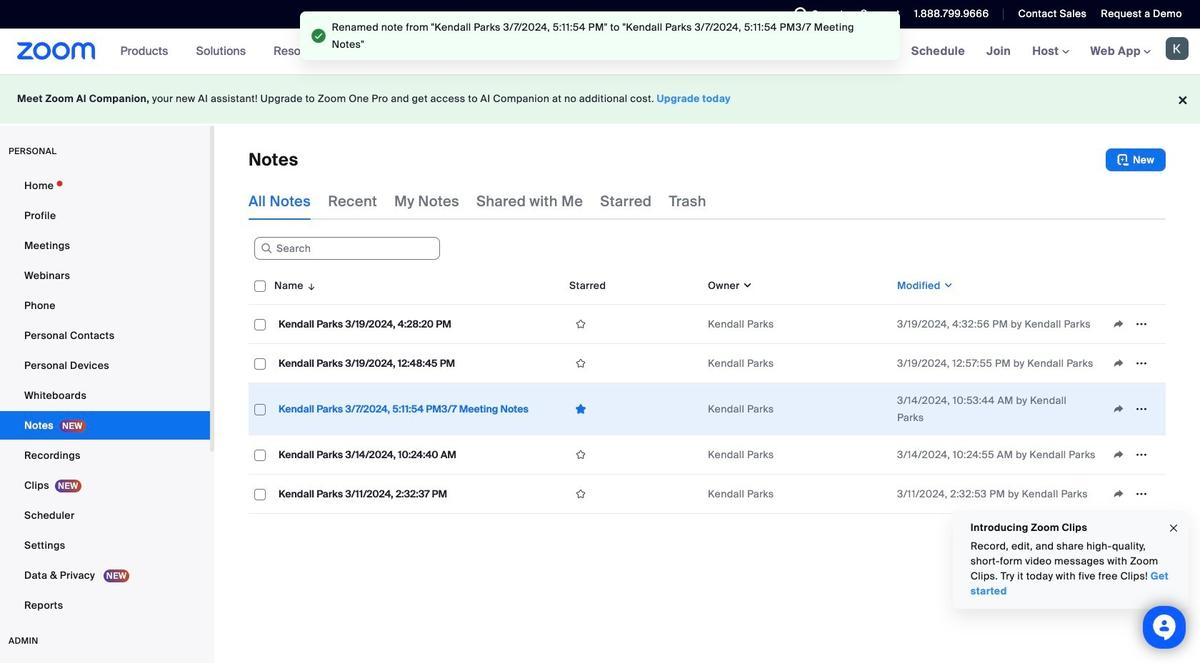 Task type: vqa. For each thing, say whether or not it's contained in the screenshot.
'application'
yes



Task type: describe. For each thing, give the bounding box(es) containing it.
Search text field
[[254, 237, 440, 260]]

2 down image from the left
[[941, 279, 954, 293]]

personal menu menu
[[0, 171, 210, 622]]

share image for more options for kendall parks 3/19/2024, 12:48:45 pm icon
[[1108, 357, 1130, 370]]

1 down image from the left
[[740, 279, 753, 293]]

share image for more options for kendall parks 3/11/2024, 2:32:37 pm image
[[1108, 488, 1130, 501]]

more options for kendall parks 3/11/2024, 2:32:37 pm image
[[1130, 488, 1153, 501]]

share image for more options for kendall parks 3/14/2024, 10:24:40 am icon
[[1108, 449, 1130, 462]]

meetings navigation
[[901, 29, 1200, 75]]

success image
[[312, 29, 326, 43]]

close image
[[1168, 521, 1180, 537]]

profile picture image
[[1166, 37, 1189, 60]]

more options for kendall parks 3/19/2024, 12:48:45 pm image
[[1130, 357, 1153, 370]]

more options for kendall parks 3/14/2024, 10:24:40 am image
[[1130, 449, 1153, 462]]

arrow down image
[[304, 277, 317, 294]]

more options for kendall parks 3/7/2024, 5:11:54 pm3/7 meeting notes image
[[1130, 403, 1153, 416]]



Task type: locate. For each thing, give the bounding box(es) containing it.
share image down more options for kendall parks 3/19/2024, 4:28:20 pm icon
[[1108, 357, 1130, 370]]

share image up more options for kendall parks 3/19/2024, 12:48:45 pm icon
[[1108, 318, 1130, 331]]

tabs of all notes page tab list
[[249, 183, 707, 220]]

share image down more options for kendall parks 3/14/2024, 10:24:40 am icon
[[1108, 488, 1130, 501]]

application
[[249, 267, 1166, 514], [569, 314, 697, 335], [1108, 314, 1160, 335], [569, 353, 697, 374], [1108, 353, 1160, 374], [569, 398, 697, 421], [1108, 399, 1160, 420], [569, 444, 697, 466], [1108, 444, 1160, 466], [569, 484, 697, 505], [1108, 484, 1160, 505]]

banner
[[0, 29, 1200, 75]]

share image
[[1108, 318, 1130, 331], [1108, 357, 1130, 370], [1108, 449, 1130, 462], [1108, 488, 1130, 501]]

4 share image from the top
[[1108, 488, 1130, 501]]

0 horizontal spatial down image
[[740, 279, 753, 293]]

share image
[[1108, 403, 1130, 416]]

1 share image from the top
[[1108, 318, 1130, 331]]

3 share image from the top
[[1108, 449, 1130, 462]]

product information navigation
[[110, 29, 453, 75]]

more options for kendall parks 3/19/2024, 4:28:20 pm image
[[1130, 318, 1153, 331]]

1 horizontal spatial down image
[[941, 279, 954, 293]]

2 share image from the top
[[1108, 357, 1130, 370]]

share image up more options for kendall parks 3/11/2024, 2:32:37 pm image
[[1108, 449, 1130, 462]]

down image
[[740, 279, 753, 293], [941, 279, 954, 293]]

share image for more options for kendall parks 3/19/2024, 4:28:20 pm icon
[[1108, 318, 1130, 331]]

footer
[[0, 74, 1200, 124]]

zoom logo image
[[17, 42, 95, 60]]



